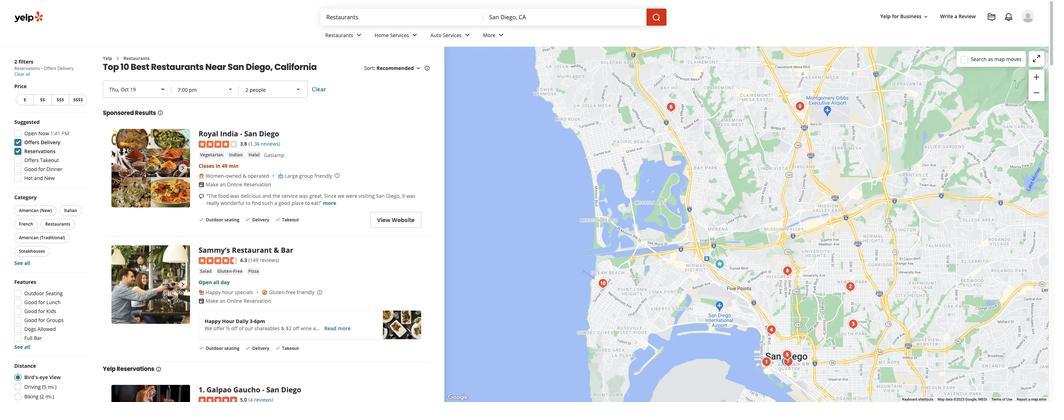 Task type: vqa. For each thing, say whether or not it's contained in the screenshot.
©2023
yes



Task type: locate. For each thing, give the bounding box(es) containing it.
good
[[24, 166, 37, 173], [24, 299, 37, 306], [24, 308, 37, 315], [24, 317, 37, 324]]

see all button down full
[[14, 344, 30, 351]]

daily
[[236, 318, 249, 325]]

$ button
[[16, 94, 34, 105]]

1 vertical spatial see
[[14, 344, 23, 351]]

good up "good for kids"
[[24, 299, 37, 306]]

2 vertical spatial yelp
[[103, 365, 116, 373]]

see all down steakhouses button
[[14, 260, 30, 267]]

previous image for royal india - san diego
[[114, 164, 123, 173]]

reservations left 16 info v2 icon
[[117, 365, 154, 373]]

map region
[[427, 42, 1055, 402]]

google image
[[446, 393, 470, 402]]

hot
[[24, 175, 33, 182]]

offers right • at the left
[[44, 65, 56, 71]]

happy up 'we'
[[205, 318, 221, 325]]

16 checkmark v2 image down good
[[275, 217, 281, 223]]

delivery inside 2 filters reservations • offers delivery clear all
[[57, 65, 74, 71]]

was
[[230, 193, 239, 199], [299, 193, 308, 199], [407, 193, 416, 199]]

0 vertical spatial previous image
[[114, 164, 123, 173]]

1 none field from the left
[[326, 13, 478, 21]]

16 chevron down v2 image
[[923, 14, 929, 20]]

moves
[[1007, 56, 1022, 62]]

make for sammy's
[[206, 298, 219, 305]]

3.8
[[240, 141, 247, 147]]

vegetarian link
[[199, 152, 225, 159]]

1 vertical spatial restaurants link
[[124, 55, 150, 61]]

for
[[892, 13, 899, 20], [38, 166, 45, 173], [38, 299, 45, 306], [38, 308, 45, 315], [38, 317, 45, 324]]

for down "good for kids"
[[38, 317, 45, 324]]

1 24 chevron down v2 image from the left
[[411, 31, 419, 39]]

make down the women-
[[206, 181, 219, 188]]

see all for features
[[14, 344, 30, 351]]

2 vertical spatial reservations
[[117, 365, 154, 373]]

1 vertical spatial open
[[199, 279, 212, 286]]

gluten- for free
[[217, 269, 233, 275]]

- right the gaucho at the bottom left of page
[[262, 385, 265, 395]]

16 checkmark v2 image
[[199, 346, 204, 351], [275, 346, 281, 351]]

san inside the "the food was delicious and the service was great. since we were visiting san diego, it was really wonderful to find such a good place to eat!"
[[376, 193, 385, 199]]

1 horizontal spatial a
[[955, 13, 958, 20]]

2 outdoor seating from the top
[[206, 346, 240, 352]]

group containing suggested
[[12, 119, 89, 184]]

0 vertical spatial gluten-
[[217, 269, 233, 275]]

-
[[240, 129, 243, 139], [262, 385, 265, 395]]

terms
[[992, 398, 1002, 402]]

16 info v2 image right "results"
[[157, 110, 163, 116]]

5 star rating image
[[199, 397, 237, 402]]

1 an from the top
[[220, 181, 226, 188]]

see down steakhouses button
[[14, 260, 23, 267]]

1 horizontal spatial of
[[1003, 398, 1006, 402]]

view right eye at the left bottom of page
[[49, 374, 61, 381]]

0 vertical spatial see all
[[14, 260, 30, 267]]

1 american from the top
[[19, 208, 39, 214]]

sammy's restaurant & bar
[[199, 246, 293, 255]]

outdoor down offer
[[206, 346, 223, 352]]

16 checkmark v2 image for takeout
[[275, 346, 281, 351]]

0 vertical spatial yelp
[[881, 13, 891, 20]]

& for restaurant
[[274, 246, 279, 255]]

Near text field
[[489, 13, 641, 21]]

for for kids
[[38, 308, 45, 315]]

and inside the "the food was delicious and the service was great. since we were visiting san diego, it was really wonderful to find such a good place to eat!"
[[263, 193, 271, 199]]

2 make an online reservation from the top
[[206, 298, 271, 305]]

reservation down 16 gluten free v2 image
[[244, 298, 271, 305]]

keyboard
[[903, 398, 918, 402]]

24 chevron down v2 image left auto
[[411, 31, 419, 39]]

16 info v2 image right 16 chevron down v2 icon
[[424, 65, 430, 71]]

services right home
[[390, 32, 409, 38]]

2 vertical spatial offers
[[24, 157, 39, 164]]

read
[[324, 325, 337, 332]]

3 good from the top
[[24, 308, 37, 315]]

a for report
[[1029, 398, 1031, 402]]

yelp for yelp for business
[[881, 13, 891, 20]]

for up "good for kids"
[[38, 299, 45, 306]]

2 horizontal spatial 24 chevron down v2 image
[[497, 31, 506, 39]]

1 vertical spatial see all button
[[14, 344, 30, 351]]

1 horizontal spatial 16 checkmark v2 image
[[275, 346, 281, 351]]

1 vertical spatial -
[[262, 385, 265, 395]]

services for auto services
[[443, 32, 462, 38]]

24 chevron down v2 image
[[355, 31, 363, 39]]

1 vertical spatial diego,
[[386, 193, 401, 199]]

1 vertical spatial american
[[19, 235, 39, 241]]

make right 16 reservation v2 image
[[206, 298, 219, 305]]

make an online reservation down specials
[[206, 298, 271, 305]]

read more
[[324, 325, 351, 332]]

map for error
[[1032, 398, 1039, 402]]

services right auto
[[443, 32, 462, 38]]

1 vertical spatial an
[[220, 298, 226, 305]]

2 16 checkmark v2 image from the left
[[275, 346, 281, 351]]

wine
[[301, 325, 312, 332]]

happy hour specials
[[206, 289, 253, 296]]

$
[[24, 97, 26, 103]]

to down delicious
[[246, 200, 251, 207]]

category
[[14, 194, 37, 201]]

steakhouses button
[[14, 246, 50, 257]]

off right $2
[[293, 325, 300, 332]]

0 horizontal spatial view
[[49, 374, 61, 381]]

delivery right • at the left
[[57, 65, 74, 71]]

0 horizontal spatial off
[[231, 325, 238, 332]]

good for good for dinner
[[24, 166, 37, 173]]

mi.) right the (2
[[45, 393, 54, 400]]

mi.) for driving (5 mi.)
[[48, 384, 57, 391]]

delivery down open now 1:41 pm
[[41, 139, 60, 146]]

diego,
[[246, 61, 273, 73], [386, 193, 401, 199]]

takeout
[[40, 157, 59, 164], [282, 217, 299, 223], [282, 346, 299, 352]]

1 previous image from the top
[[114, 164, 123, 173]]

0 vertical spatial a
[[955, 13, 958, 20]]

more right read at the bottom left of page
[[338, 325, 351, 332]]

2 horizontal spatial and
[[313, 325, 322, 332]]

good down good for lunch
[[24, 308, 37, 315]]

make for royal
[[206, 181, 219, 188]]

option group containing distance
[[12, 363, 89, 402]]

san up the (1.3k
[[244, 129, 257, 139]]

map left the error
[[1032, 398, 1039, 402]]

royal india - san diego image
[[111, 129, 190, 208]]

for down good for lunch
[[38, 308, 45, 315]]

friendly right group
[[315, 173, 332, 179]]

terms of use
[[992, 398, 1013, 402]]

1 horizontal spatial gluten-
[[269, 289, 286, 296]]

diego, left the 'it'
[[386, 193, 401, 199]]

hot and new
[[24, 175, 55, 182]]

for down offers takeout
[[38, 166, 45, 173]]

online down owned
[[227, 181, 242, 188]]

a inside write a review link
[[955, 13, 958, 20]]

an down hour
[[220, 298, 226, 305]]

online down happy hour specials
[[227, 298, 242, 305]]

see for features
[[14, 344, 23, 351]]

review
[[959, 13, 976, 20]]

roma mia image
[[780, 348, 795, 362]]

1 vertical spatial outdoor
[[24, 290, 44, 297]]

a right write
[[955, 13, 958, 20]]

map for moves
[[995, 56, 1005, 62]]

see for category
[[14, 260, 23, 267]]

clear up price
[[14, 71, 25, 77]]

0 vertical spatial reservation
[[244, 181, 271, 188]]

bar right restaurant
[[281, 246, 293, 255]]

yelp link
[[103, 55, 112, 61]]

0 horizontal spatial a
[[274, 200, 277, 207]]

top 10 best restaurants near san diego, california
[[103, 61, 317, 73]]

french
[[19, 221, 33, 227]]

16 happy hour specials v2 image
[[199, 290, 204, 296]]

restaurants inside button
[[45, 221, 70, 227]]

make
[[206, 181, 219, 188], [206, 298, 219, 305]]

2 make from the top
[[206, 298, 219, 305]]

group
[[1029, 70, 1045, 101], [12, 119, 89, 184], [13, 194, 89, 267], [12, 279, 89, 351]]

good for lunch
[[24, 299, 61, 306]]

of down daily
[[239, 325, 244, 332]]

2 previous image from the top
[[114, 281, 123, 289]]

dinner
[[46, 166, 62, 173]]

16 info v2 image
[[424, 65, 430, 71], [157, 110, 163, 116]]

0 horizontal spatial 16 info v2 image
[[157, 110, 163, 116]]

san right the gaucho at the bottom left of page
[[266, 385, 279, 395]]

reviews) up gaslamp
[[261, 141, 280, 147]]

16 checkmark v2 image down delicious
[[245, 217, 251, 223]]

1 see from the top
[[14, 260, 23, 267]]

1 vertical spatial make an online reservation
[[206, 298, 271, 305]]

home
[[375, 32, 389, 38]]

1 horizontal spatial 24 chevron down v2 image
[[463, 31, 472, 39]]

None search field
[[321, 9, 668, 26]]

all down filters
[[26, 71, 30, 77]]

bhojan griha image
[[713, 257, 727, 271]]

0 vertical spatial open
[[24, 130, 37, 137]]

1 vertical spatial mi.)
[[45, 393, 54, 400]]

2 horizontal spatial &
[[281, 325, 285, 332]]

0 vertical spatial an
[[220, 181, 226, 188]]

diego
[[259, 129, 279, 139], [281, 385, 301, 395]]

2 seating from the top
[[224, 346, 240, 352]]

0 horizontal spatial clear
[[14, 71, 25, 77]]

happy down open all day
[[206, 289, 221, 296]]

1 horizontal spatial diego
[[281, 385, 301, 395]]

& right owned
[[243, 173, 246, 179]]

24 chevron down v2 image inside more link
[[497, 31, 506, 39]]

takeout down good
[[282, 217, 299, 223]]

eye
[[40, 374, 48, 381]]

1 horizontal spatial view
[[377, 216, 391, 224]]

one door north image
[[844, 280, 858, 294]]

2 services from the left
[[443, 32, 462, 38]]

reservations
[[14, 65, 40, 71], [24, 148, 55, 155], [117, 365, 154, 373]]

steakhouses
[[19, 248, 45, 254]]

2 none field from the left
[[489, 13, 641, 21]]

american down category
[[19, 208, 39, 214]]

report a map error link
[[1017, 398, 1047, 402]]

1 off from the left
[[231, 325, 238, 332]]

vegetarian
[[200, 152, 224, 158]]

2 was from the left
[[299, 193, 308, 199]]

notifications image
[[1005, 13, 1013, 21]]

such
[[262, 200, 273, 207]]

san right near
[[228, 61, 244, 73]]

1 horizontal spatial restaurants link
[[320, 26, 369, 46]]

of left use at the right bottom of page
[[1003, 398, 1006, 402]]

0 vertical spatial happy
[[206, 289, 221, 296]]

0 vertical spatial outdoor seating
[[206, 217, 240, 223]]

was up wonderful
[[230, 193, 239, 199]]

was up place
[[299, 193, 308, 199]]

seating
[[224, 217, 240, 223], [224, 346, 240, 352]]

open down suggested
[[24, 130, 37, 137]]

friendly right free
[[297, 289, 315, 296]]

1 was from the left
[[230, 193, 239, 199]]

business categories element
[[320, 26, 1035, 46]]

reservation
[[244, 181, 271, 188], [244, 298, 271, 305]]

diego, up cover 'field' in the top of the page
[[246, 61, 273, 73]]

(1.3k reviews) link
[[249, 140, 280, 148]]

gluten-
[[217, 269, 233, 275], [269, 289, 286, 296]]

2 see from the top
[[14, 344, 23, 351]]

bar down dogs allowed
[[34, 335, 42, 342]]

0 vertical spatial &
[[243, 173, 246, 179]]

specials
[[235, 289, 253, 296]]

1 vertical spatial of
[[1003, 398, 1006, 402]]

a right report
[[1029, 398, 1031, 402]]

ristorante illando image
[[765, 323, 779, 337]]

None field
[[326, 13, 478, 21], [489, 13, 641, 21]]

good up the 'dogs'
[[24, 317, 37, 324]]

good for good for lunch
[[24, 299, 37, 306]]

2 horizontal spatial was
[[407, 193, 416, 199]]

see all
[[14, 260, 30, 267], [14, 344, 30, 351]]

harmony cuisine 2b1 image
[[793, 99, 808, 113]]

gluten- inside button
[[217, 269, 233, 275]]

0 vertical spatial 16 info v2 image
[[424, 65, 430, 71]]

0 vertical spatial bar
[[281, 246, 293, 255]]

2 see all from the top
[[14, 344, 30, 351]]

offers takeout
[[24, 157, 59, 164]]

reservations down filters
[[14, 65, 40, 71]]

24 chevron down v2 image for more
[[497, 31, 506, 39]]

1 vertical spatial 16 info v2 image
[[157, 110, 163, 116]]

kids
[[46, 308, 56, 315]]

mi.) for biking (2 mi.)
[[45, 393, 54, 400]]

0 horizontal spatial &
[[243, 173, 246, 179]]

american down french button
[[19, 235, 39, 241]]

open up the 16 happy hour specials v2 icon
[[199, 279, 212, 286]]

offers down now
[[24, 139, 39, 146]]

1 online from the top
[[227, 181, 242, 188]]

0 vertical spatial make an online reservation
[[206, 181, 271, 188]]

delivery
[[57, 65, 74, 71], [41, 139, 60, 146], [252, 217, 269, 223], [252, 346, 269, 352]]

option group
[[12, 363, 89, 402]]

0 vertical spatial diego
[[259, 129, 279, 139]]

1 vertical spatial friendly
[[297, 289, 315, 296]]

san right visiting
[[376, 193, 385, 199]]

royal
[[199, 129, 218, 139]]

offers inside 2 filters reservations • offers delivery clear all
[[44, 65, 56, 71]]

sort:
[[364, 65, 375, 72]]

seating down ½
[[224, 346, 240, 352]]

gluten- right 16 gluten free v2 image
[[269, 289, 286, 296]]

3 was from the left
[[407, 193, 416, 199]]

royal india - san diego image
[[779, 355, 793, 369]]

16 reservation v2 image
[[199, 182, 204, 188]]

1 vertical spatial gluten-
[[269, 289, 286, 296]]

see all button down steakhouses button
[[14, 260, 30, 267]]

0 horizontal spatial 24 chevron down v2 image
[[411, 31, 419, 39]]

seating
[[45, 290, 63, 297]]

next image
[[179, 164, 187, 173]]

reviews) right the (149
[[260, 257, 279, 264]]

1 16 checkmark v2 image from the left
[[199, 346, 204, 351]]

16 checkmark v2 image
[[199, 217, 204, 223], [245, 217, 251, 223], [275, 217, 281, 223], [245, 346, 251, 351]]

make an online reservation down women-owned & operated
[[206, 181, 271, 188]]

1 horizontal spatial bar
[[281, 246, 293, 255]]

inegi
[[979, 398, 988, 402]]

previous image
[[114, 164, 123, 173], [114, 281, 123, 289]]

0 vertical spatial and
[[34, 175, 43, 182]]

see up distance
[[14, 344, 23, 351]]

reservations up offers takeout
[[24, 148, 55, 155]]

2 american from the top
[[19, 235, 39, 241]]

0 vertical spatial -
[[240, 129, 243, 139]]

1 horizontal spatial was
[[299, 193, 308, 199]]

2 vertical spatial takeout
[[282, 346, 299, 352]]

0 horizontal spatial map
[[995, 56, 1005, 62]]

eat!"
[[311, 200, 322, 207]]

1 vertical spatial clear
[[312, 86, 326, 93]]

gluten- up day
[[217, 269, 233, 275]]

american for american (traditional)
[[19, 235, 39, 241]]

delicious
[[241, 193, 261, 199]]

24 chevron down v2 image right "auto services"
[[463, 31, 472, 39]]

0 vertical spatial seating
[[224, 217, 240, 223]]

24 chevron down v2 image inside auto services link
[[463, 31, 472, 39]]

see all down full
[[14, 344, 30, 351]]

gaucho
[[233, 385, 260, 395]]

1 make from the top
[[206, 181, 219, 188]]

map
[[995, 56, 1005, 62], [1032, 398, 1039, 402]]

16 women owned v2 image
[[199, 173, 204, 179]]

& up 4.3 (149 reviews)
[[274, 246, 279, 255]]

0 horizontal spatial diego,
[[246, 61, 273, 73]]

for for business
[[892, 13, 899, 20]]

0 horizontal spatial none field
[[326, 13, 478, 21]]

great.
[[310, 193, 323, 199]]

4.3 star rating image
[[199, 257, 237, 265]]

0 vertical spatial mi.)
[[48, 384, 57, 391]]

(2
[[40, 393, 44, 400]]

0 vertical spatial restaurants link
[[320, 26, 369, 46]]

reservations inside 2 filters reservations • offers delivery clear all
[[14, 65, 40, 71]]

2 vertical spatial and
[[313, 325, 322, 332]]

0 vertical spatial friendly
[[315, 173, 332, 179]]

a for write
[[955, 13, 958, 20]]

24 chevron down v2 image for home services
[[411, 31, 419, 39]]

& left $2
[[281, 325, 285, 332]]

havana 1920 image
[[782, 355, 796, 369]]

of
[[239, 325, 244, 332], [1003, 398, 1006, 402]]

2 vertical spatial &
[[281, 325, 285, 332]]

1 horizontal spatial to
[[305, 200, 310, 207]]

yelp for yelp reservations
[[103, 365, 116, 373]]

2 online from the top
[[227, 298, 242, 305]]

16 checkmark v2 image for outdoor seating
[[199, 346, 204, 351]]

american inside 'button'
[[19, 235, 39, 241]]

1 see all button from the top
[[14, 260, 30, 267]]

0 vertical spatial slideshow element
[[111, 129, 190, 208]]

16 info v2 image
[[156, 367, 162, 372]]

previous image for sammy's restaurant & bar
[[114, 281, 123, 289]]

chef jun image
[[664, 100, 679, 114]]

restaurants inside business categories "element"
[[325, 32, 353, 38]]

1 good from the top
[[24, 166, 37, 173]]

slideshow element
[[111, 129, 190, 208], [111, 246, 190, 324]]

0 horizontal spatial open
[[24, 130, 37, 137]]

map right as
[[995, 56, 1005, 62]]

an
[[220, 181, 226, 188], [220, 298, 226, 305]]

large group friendly
[[285, 173, 332, 179]]

offers up good for dinner
[[24, 157, 39, 164]]

1 see all from the top
[[14, 260, 30, 267]]

auto services
[[431, 32, 462, 38]]

mi.) right (5
[[48, 384, 57, 391]]

more
[[323, 200, 336, 207], [338, 325, 351, 332]]

really
[[207, 200, 219, 207]]

0 horizontal spatial was
[[230, 193, 239, 199]]

none field find
[[326, 13, 478, 21]]

women-owned & operated
[[206, 173, 269, 179]]

24 chevron down v2 image inside home services link
[[411, 31, 419, 39]]

map data ©2023 google, inegi
[[938, 398, 988, 402]]

and up such
[[263, 193, 271, 199]]

off right ½
[[231, 325, 238, 332]]

recommended
[[377, 65, 414, 72]]

day
[[221, 279, 230, 286]]

2 an from the top
[[220, 298, 226, 305]]

for left business
[[892, 13, 899, 20]]

large
[[285, 173, 298, 179]]

1 vertical spatial outdoor seating
[[206, 346, 240, 352]]

24 chevron down v2 image
[[411, 31, 419, 39], [463, 31, 472, 39], [497, 31, 506, 39]]

an for royal
[[220, 181, 226, 188]]

all down steakhouses button
[[24, 260, 30, 267]]

1 vertical spatial view
[[49, 374, 61, 381]]

1 vertical spatial slideshow element
[[111, 246, 190, 324]]

make an online reservation
[[206, 181, 271, 188], [206, 298, 271, 305]]

1 slideshow element from the top
[[111, 129, 190, 208]]

slideshow element for sammy's
[[111, 246, 190, 324]]

2 vertical spatial a
[[1029, 398, 1031, 402]]

more down since
[[323, 200, 336, 207]]

service
[[282, 193, 298, 199]]

4 good from the top
[[24, 317, 37, 324]]

american inside button
[[19, 208, 39, 214]]

view inside option group
[[49, 374, 61, 381]]

1 horizontal spatial none field
[[489, 13, 641, 21]]

1 make an online reservation from the top
[[206, 181, 271, 188]]

- up the 3.8 link
[[240, 129, 243, 139]]

3 24 chevron down v2 image from the left
[[497, 31, 506, 39]]

american (traditional)
[[19, 235, 65, 241]]

see all button for features
[[14, 344, 30, 351]]

group
[[299, 173, 313, 179]]

a down "the"
[[274, 200, 277, 207]]

1 horizontal spatial 16 info v2 image
[[424, 65, 430, 71]]

1 horizontal spatial more
[[338, 325, 351, 332]]

1 services from the left
[[390, 32, 409, 38]]

clear down california
[[312, 86, 326, 93]]

beer
[[323, 325, 334, 332]]

1 vertical spatial see all
[[14, 344, 30, 351]]

0 vertical spatial map
[[995, 56, 1005, 62]]

and left beer
[[313, 325, 322, 332]]

lunch
[[46, 299, 61, 306]]

Cover field
[[240, 82, 306, 98]]

off
[[231, 325, 238, 332], [293, 325, 300, 332]]

write a review link
[[938, 10, 979, 23]]

0 vertical spatial takeout
[[40, 157, 59, 164]]

view left website
[[377, 216, 391, 224]]

0 horizontal spatial more
[[323, 200, 336, 207]]

outdoor seating down really
[[206, 217, 240, 223]]

outdoor seating down offer
[[206, 346, 240, 352]]

reservation down operated
[[244, 181, 271, 188]]

tyler b. image
[[1022, 10, 1035, 23]]

friendly for royal india - san diego
[[315, 173, 332, 179]]

0 horizontal spatial and
[[34, 175, 43, 182]]

1 horizontal spatial diego,
[[386, 193, 401, 199]]

0 horizontal spatial 16 checkmark v2 image
[[199, 346, 204, 351]]

2 slideshow element from the top
[[111, 246, 190, 324]]

24 chevron down v2 image right more
[[497, 31, 506, 39]]

1 vertical spatial more
[[338, 325, 351, 332]]

©2023
[[954, 398, 965, 402]]

•
[[41, 65, 43, 71]]

1 vertical spatial diego
[[281, 385, 301, 395]]

2 reservation from the top
[[244, 298, 271, 305]]

yelp inside button
[[881, 13, 891, 20]]

info icon image
[[334, 173, 340, 179], [334, 173, 340, 179], [317, 290, 323, 295], [317, 290, 323, 295]]

1 horizontal spatial map
[[1032, 398, 1039, 402]]

outdoor down really
[[206, 217, 223, 223]]

galpao gaucho - san diego image
[[760, 355, 774, 369]]

for inside button
[[892, 13, 899, 20]]

2 24 chevron down v2 image from the left
[[463, 31, 472, 39]]

0 vertical spatial diego,
[[246, 61, 273, 73]]

galpao gaucho - san diego link
[[207, 385, 301, 395]]

user actions element
[[875, 9, 1045, 53]]

Find text field
[[326, 13, 478, 21]]

2 good from the top
[[24, 299, 37, 306]]

2 see all button from the top
[[14, 344, 30, 351]]

1 reservation from the top
[[244, 181, 271, 188]]

1 vertical spatial previous image
[[114, 281, 123, 289]]

delivery down 'shareables'
[[252, 346, 269, 352]]

american (new) button
[[14, 205, 57, 216]]

1 vertical spatial and
[[263, 193, 271, 199]]

seating down wonderful
[[224, 217, 240, 223]]



Task type: describe. For each thing, give the bounding box(es) containing it.
open for open all day
[[199, 279, 212, 286]]

$$
[[40, 97, 45, 103]]

allowed
[[37, 326, 56, 333]]

1 seating from the top
[[224, 217, 240, 223]]

happy hour daily 3-6pm
[[205, 318, 265, 325]]

$$$ button
[[51, 94, 69, 105]]

expand map image
[[1033, 54, 1041, 63]]

0 horizontal spatial -
[[240, 129, 243, 139]]

clear all link
[[14, 71, 30, 77]]

price group
[[14, 83, 89, 107]]

parma cucina italiana image
[[781, 264, 795, 278]]

for for lunch
[[38, 299, 45, 306]]

top
[[103, 61, 119, 73]]

wonderful
[[221, 200, 244, 207]]

website
[[392, 216, 415, 224]]

$$$$ button
[[69, 94, 87, 105]]

salad
[[200, 269, 212, 275]]

1 outdoor seating from the top
[[206, 217, 240, 223]]

india
[[220, 129, 238, 139]]

a inside the "the food was delicious and the service was great. since we were visiting san diego, it was really wonderful to find such a good place to eat!"
[[274, 200, 277, 207]]

reservation for &
[[244, 298, 271, 305]]

services for home services
[[390, 32, 409, 38]]

16 checkmark v2 image down 16 speech v2 icon
[[199, 217, 204, 223]]

16 chevron right v2 image
[[115, 56, 121, 61]]

1 vertical spatial takeout
[[282, 217, 299, 223]]

royal india - san diego
[[199, 129, 279, 139]]

offer
[[214, 325, 225, 332]]

keyboard shortcuts
[[903, 398, 934, 402]]

reservation for -
[[244, 181, 271, 188]]

group containing category
[[13, 194, 89, 267]]

open now 1:41 pm
[[24, 130, 69, 137]]

clear inside 2 filters reservations • offers delivery clear all
[[14, 71, 25, 77]]

delivery down "find"
[[252, 217, 269, 223]]

online for restaurant
[[227, 298, 242, 305]]

2 off from the left
[[293, 325, 300, 332]]

free
[[233, 269, 243, 275]]

min
[[229, 163, 239, 169]]

as
[[988, 56, 994, 62]]

recommended button
[[377, 65, 421, 72]]

good for groups
[[24, 317, 64, 324]]

sponsored
[[103, 109, 134, 117]]

for for dinner
[[38, 166, 45, 173]]

offers for delivery
[[24, 139, 39, 146]]

pizza
[[248, 269, 259, 275]]

24 chevron down v2 image for auto services
[[463, 31, 472, 39]]

make an online reservation for restaurant
[[206, 298, 271, 305]]

zoom out image
[[1033, 89, 1041, 97]]

pizza link
[[247, 268, 261, 275]]

next image
[[179, 281, 187, 289]]

all down full
[[24, 344, 30, 351]]

map
[[938, 398, 945, 402]]

indian
[[229, 152, 243, 158]]

"the
[[207, 193, 217, 199]]

4.3 (149 reviews)
[[240, 257, 279, 264]]

1 . galpao gaucho - san diego
[[199, 385, 301, 395]]

full bar
[[24, 335, 42, 342]]

0 vertical spatial view
[[377, 216, 391, 224]]

16 speech v2 image
[[199, 194, 204, 199]]

0 horizontal spatial bar
[[34, 335, 42, 342]]

2 to from the left
[[305, 200, 310, 207]]

for for groups
[[38, 317, 45, 324]]

16 gluten free v2 image
[[262, 290, 268, 296]]

open for open now 1:41 pm
[[24, 130, 37, 137]]

features
[[14, 279, 36, 286]]

½
[[226, 325, 230, 332]]

distance
[[14, 363, 36, 370]]

an for sammy's
[[220, 298, 226, 305]]

driving
[[24, 384, 41, 391]]

pm
[[62, 130, 69, 137]]

price
[[14, 83, 27, 90]]

data
[[946, 398, 953, 402]]

sammy's
[[199, 246, 230, 255]]

view website link
[[370, 212, 422, 228]]

.
[[203, 385, 205, 395]]

american for american (new)
[[19, 208, 39, 214]]

happy for happy hour daily 3-6pm
[[205, 318, 221, 325]]

1 to from the left
[[246, 200, 251, 207]]

0 vertical spatial outdoor
[[206, 217, 223, 223]]

biking (2 mi.)
[[24, 393, 54, 400]]

halal
[[249, 152, 260, 158]]

0 horizontal spatial diego
[[259, 129, 279, 139]]

view website
[[377, 216, 415, 224]]

gluten- for free
[[269, 289, 286, 296]]

ulivo restaurant image
[[596, 276, 610, 291]]

galpao
[[207, 385, 232, 395]]

yelp reservations
[[103, 365, 154, 373]]

search image
[[652, 13, 661, 22]]

"the food was delicious and the service was great. since we were visiting san diego, it was really wonderful to find such a good place to eat!"
[[207, 193, 416, 207]]

sammy's restaurant & bar image
[[111, 246, 190, 324]]

open all day
[[199, 279, 230, 286]]

indian button
[[228, 152, 244, 159]]

business
[[901, 13, 922, 20]]

1 vertical spatial reviews)
[[260, 257, 279, 264]]

use
[[1007, 398, 1013, 402]]

it
[[402, 193, 405, 199]]

group containing features
[[12, 279, 89, 351]]

sammy's restaurant & bar link
[[199, 246, 293, 255]]

piacere mio - south park image
[[847, 317, 861, 331]]

friendly for sammy's restaurant & bar
[[297, 289, 315, 296]]

offers for takeout
[[24, 157, 39, 164]]

reviews) inside (1.3k reviews) link
[[261, 141, 280, 147]]

and inside group
[[34, 175, 43, 182]]

zoom in image
[[1033, 73, 1041, 81]]

$2
[[286, 325, 292, 332]]

0 horizontal spatial of
[[239, 325, 244, 332]]

american (traditional) button
[[14, 233, 70, 243]]

Select a date text field
[[104, 82, 171, 97]]

& for owned
[[243, 173, 246, 179]]

make an online reservation for india
[[206, 181, 271, 188]]

1 vertical spatial reservations
[[24, 148, 55, 155]]

3.8 link
[[240, 140, 247, 148]]

italian
[[64, 208, 77, 214]]

biking
[[24, 393, 39, 400]]

good
[[279, 200, 290, 207]]

error
[[1040, 398, 1047, 402]]

(traditional)
[[40, 235, 65, 241]]

none field near
[[489, 13, 641, 21]]

16 chevron down v2 image
[[415, 65, 421, 71]]

we
[[338, 193, 345, 199]]

16 large group friendly v2 image
[[278, 173, 284, 179]]

place
[[292, 200, 304, 207]]

all inside 2 filters reservations • offers delivery clear all
[[26, 71, 30, 77]]

more link
[[323, 200, 336, 207]]

food
[[218, 193, 229, 199]]

near
[[205, 61, 226, 73]]

write
[[941, 13, 954, 20]]

find
[[252, 200, 261, 207]]

projects image
[[988, 13, 996, 21]]

16 checkmark v2 image down our
[[245, 346, 251, 351]]

(1.3k reviews)
[[249, 141, 280, 147]]

google,
[[966, 398, 978, 402]]

1:41
[[50, 130, 60, 137]]

shareables
[[254, 325, 280, 332]]

restaurant
[[232, 246, 272, 255]]

Time field
[[172, 82, 238, 98]]

16 reservation v2 image
[[199, 299, 204, 304]]

1 horizontal spatial -
[[262, 385, 265, 395]]

yelp for yelp
[[103, 55, 112, 61]]

slideshow element for royal
[[111, 129, 190, 208]]

happy for happy hour specials
[[206, 289, 221, 296]]

3-
[[250, 318, 254, 325]]

more
[[483, 32, 496, 38]]

takeout inside group
[[40, 157, 59, 164]]

in
[[216, 163, 221, 169]]

indian link
[[228, 152, 244, 159]]

all left day
[[213, 279, 219, 286]]

see all button for category
[[14, 260, 30, 267]]

3.8 star rating image
[[199, 141, 237, 148]]

glasses
[[335, 325, 352, 332]]

free
[[286, 289, 296, 296]]

report a map error
[[1017, 398, 1047, 402]]

online for india
[[227, 181, 242, 188]]

delivery inside group
[[41, 139, 60, 146]]

salad button
[[199, 268, 213, 275]]

outdoor seating
[[24, 290, 63, 297]]

good for good for kids
[[24, 308, 37, 315]]

our
[[245, 325, 253, 332]]

good for good for groups
[[24, 317, 37, 324]]

see all for category
[[14, 260, 30, 267]]

2 vertical spatial outdoor
[[206, 346, 223, 352]]

diego, inside the "the food was delicious and the service was great. since we were visiting san diego, it was really wonderful to find such a good place to eat!"
[[386, 193, 401, 199]]



